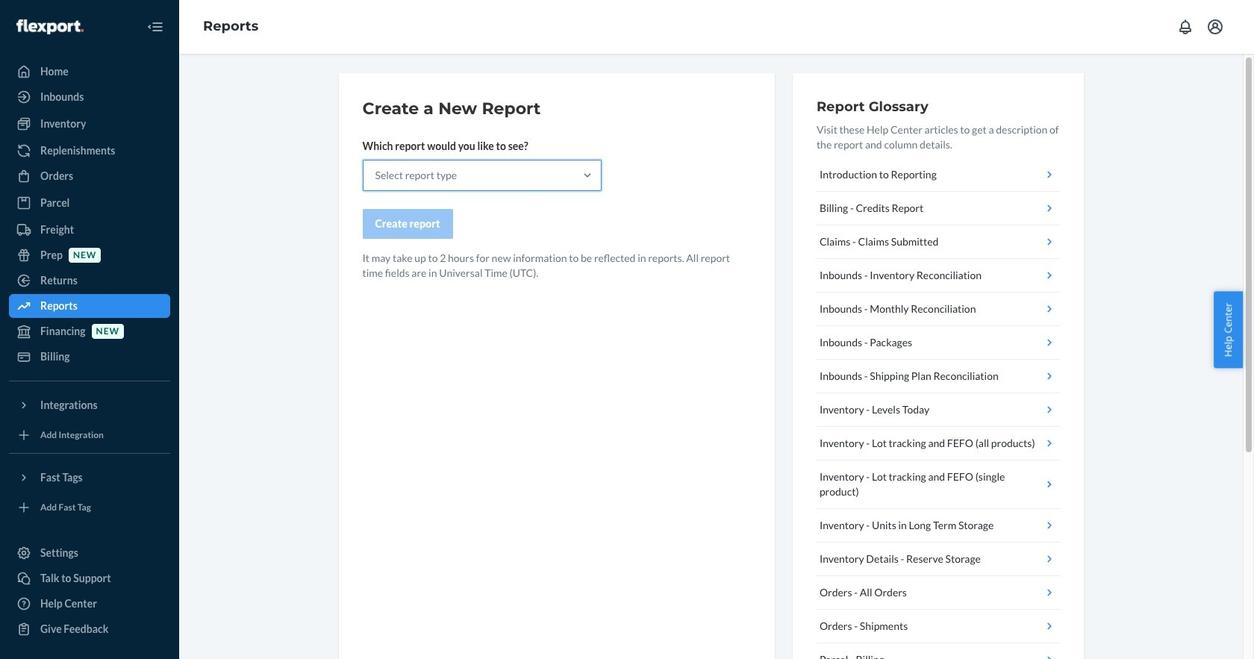 Task type: locate. For each thing, give the bounding box(es) containing it.
open account menu image
[[1207, 18, 1224, 36]]



Task type: vqa. For each thing, say whether or not it's contained in the screenshot.
The Open Account Menu icon
yes



Task type: describe. For each thing, give the bounding box(es) containing it.
flexport logo image
[[16, 19, 83, 34]]

open notifications image
[[1177, 18, 1195, 36]]

close navigation image
[[146, 18, 164, 36]]



